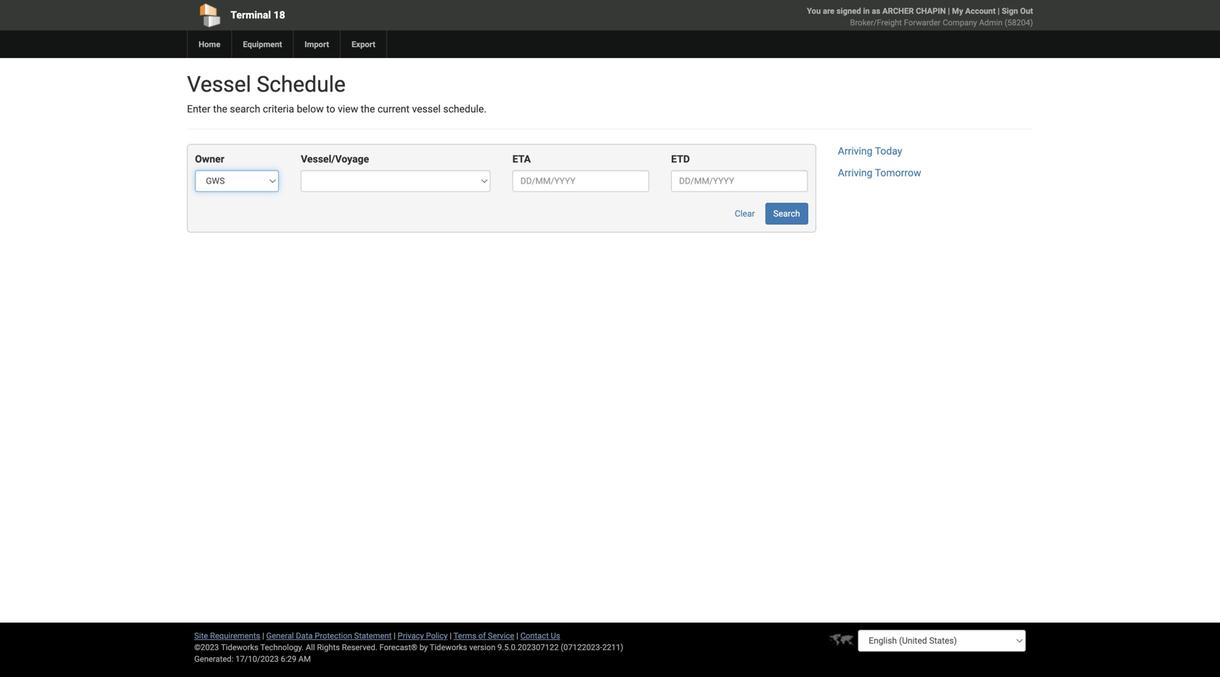 Task type: describe. For each thing, give the bounding box(es) containing it.
terminal 18 link
[[187, 0, 527, 31]]

arriving today
[[838, 145, 903, 157]]

import link
[[293, 31, 340, 58]]

| left general
[[262, 632, 264, 641]]

data
[[296, 632, 313, 641]]

vessel
[[412, 103, 441, 115]]

general data protection statement link
[[266, 632, 392, 641]]

technology.
[[260, 643, 304, 653]]

tideworks
[[430, 643, 467, 653]]

sign
[[1002, 6, 1019, 16]]

chapin
[[916, 6, 946, 16]]

enter
[[187, 103, 211, 115]]

export link
[[340, 31, 386, 58]]

vessel/voyage
[[301, 153, 369, 165]]

2 the from the left
[[361, 103, 375, 115]]

are
[[823, 6, 835, 16]]

2211)
[[603, 643, 624, 653]]

clear button
[[727, 203, 763, 225]]

statement
[[354, 632, 392, 641]]

etd
[[672, 153, 690, 165]]

view
[[338, 103, 358, 115]]

©2023 tideworks
[[194, 643, 259, 653]]

1 the from the left
[[213, 103, 227, 115]]

| left sign
[[998, 6, 1000, 16]]

| up tideworks
[[450, 632, 452, 641]]

vessel
[[187, 72, 251, 97]]

search button
[[766, 203, 809, 225]]

arriving for arriving tomorrow
[[838, 167, 873, 179]]

forwarder
[[904, 18, 941, 27]]

all
[[306, 643, 315, 653]]

clear
[[735, 209, 755, 219]]

current
[[378, 103, 410, 115]]

search
[[774, 209, 801, 219]]

ETA text field
[[513, 170, 650, 192]]

terminal 18
[[231, 9, 285, 21]]

arriving for arriving today
[[838, 145, 873, 157]]

company
[[943, 18, 978, 27]]

equipment link
[[231, 31, 293, 58]]

home
[[199, 40, 221, 49]]

admin
[[980, 18, 1003, 27]]



Task type: locate. For each thing, give the bounding box(es) containing it.
arriving down arriving today link
[[838, 167, 873, 179]]

schedule
[[257, 72, 346, 97]]

signed
[[837, 6, 862, 16]]

import
[[305, 40, 329, 49]]

contact
[[521, 632, 549, 641]]

search
[[230, 103, 260, 115]]

the right enter
[[213, 103, 227, 115]]

rights
[[317, 643, 340, 653]]

equipment
[[243, 40, 282, 49]]

account
[[966, 6, 996, 16]]

terms of service link
[[454, 632, 515, 641]]

today
[[875, 145, 903, 157]]

vessel schedule enter the search criteria below to view the current vessel schedule.
[[187, 72, 487, 115]]

the
[[213, 103, 227, 115], [361, 103, 375, 115]]

18
[[274, 9, 285, 21]]

6:29
[[281, 655, 297, 665]]

of
[[479, 632, 486, 641]]

arriving tomorrow link
[[838, 167, 922, 179]]

tomorrow
[[875, 167, 922, 179]]

my
[[953, 6, 964, 16]]

as
[[872, 6, 881, 16]]

| up "9.5.0.202307122"
[[517, 632, 519, 641]]

0 vertical spatial arriving
[[838, 145, 873, 157]]

generated:
[[194, 655, 234, 665]]

my account link
[[953, 6, 996, 16]]

(58204)
[[1005, 18, 1034, 27]]

out
[[1021, 6, 1034, 16]]

below
[[297, 103, 324, 115]]

archer
[[883, 6, 914, 16]]

arriving tomorrow
[[838, 167, 922, 179]]

terminal
[[231, 9, 271, 21]]

contact us link
[[521, 632, 561, 641]]

home link
[[187, 31, 231, 58]]

policy
[[426, 632, 448, 641]]

protection
[[315, 632, 352, 641]]

schedule.
[[443, 103, 487, 115]]

ETD text field
[[672, 170, 809, 192]]

|
[[948, 6, 951, 16], [998, 6, 1000, 16], [262, 632, 264, 641], [394, 632, 396, 641], [450, 632, 452, 641], [517, 632, 519, 641]]

us
[[551, 632, 561, 641]]

reserved.
[[342, 643, 378, 653]]

to
[[326, 103, 335, 115]]

arriving
[[838, 145, 873, 157], [838, 167, 873, 179]]

1 vertical spatial arriving
[[838, 167, 873, 179]]

eta
[[513, 153, 531, 165]]

1 arriving from the top
[[838, 145, 873, 157]]

9.5.0.202307122
[[498, 643, 559, 653]]

owner
[[195, 153, 225, 165]]

forecast®
[[380, 643, 418, 653]]

site
[[194, 632, 208, 641]]

service
[[488, 632, 515, 641]]

0 horizontal spatial the
[[213, 103, 227, 115]]

17/10/2023
[[236, 655, 279, 665]]

sign out link
[[1002, 6, 1034, 16]]

2 arriving from the top
[[838, 167, 873, 179]]

the right view
[[361, 103, 375, 115]]

site requirements | general data protection statement | privacy policy | terms of service | contact us ©2023 tideworks technology. all rights reserved. forecast® by tideworks version 9.5.0.202307122 (07122023-2211) generated: 17/10/2023 6:29 am
[[194, 632, 624, 665]]

requirements
[[210, 632, 260, 641]]

site requirements link
[[194, 632, 260, 641]]

privacy policy link
[[398, 632, 448, 641]]

broker/freight
[[851, 18, 902, 27]]

in
[[864, 6, 870, 16]]

| left 'my'
[[948, 6, 951, 16]]

by
[[420, 643, 428, 653]]

criteria
[[263, 103, 294, 115]]

(07122023-
[[561, 643, 603, 653]]

general
[[266, 632, 294, 641]]

| up forecast®
[[394, 632, 396, 641]]

terms
[[454, 632, 477, 641]]

version
[[469, 643, 496, 653]]

am
[[299, 655, 311, 665]]

you are signed in as archer chapin | my account | sign out broker/freight forwarder company admin (58204)
[[807, 6, 1034, 27]]

privacy
[[398, 632, 424, 641]]

1 horizontal spatial the
[[361, 103, 375, 115]]

you
[[807, 6, 821, 16]]

export
[[352, 40, 376, 49]]

arriving up arriving tomorrow
[[838, 145, 873, 157]]

arriving today link
[[838, 145, 903, 157]]



Task type: vqa. For each thing, say whether or not it's contained in the screenshot.
Both
no



